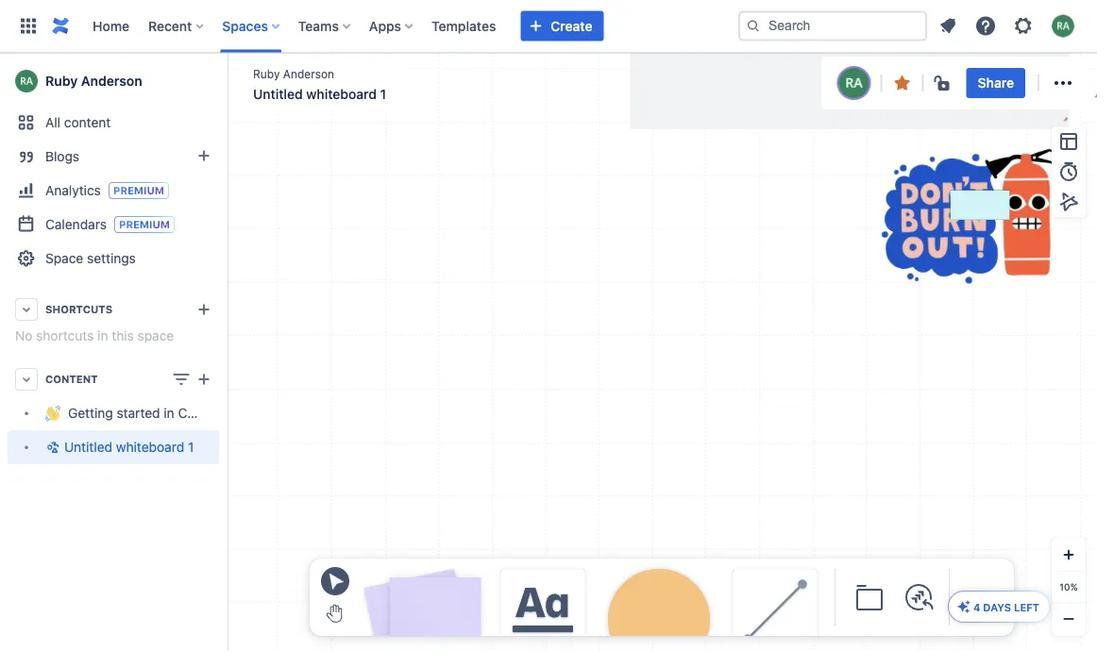 Task type: describe. For each thing, give the bounding box(es) containing it.
1 horizontal spatial ruby anderson link
[[253, 66, 334, 82]]

ruby for ruby anderson
[[45, 73, 78, 89]]

analytics link
[[8, 174, 219, 208]]

create button
[[521, 11, 604, 41]]

all content
[[45, 115, 111, 130]]

teams button
[[293, 11, 358, 41]]

premium image for analytics
[[108, 182, 169, 199]]

change view image
[[170, 368, 193, 391]]

4
[[974, 602, 981, 614]]

create a blog image
[[193, 145, 215, 167]]

help icon image
[[975, 15, 998, 37]]

space settings link
[[8, 242, 219, 276]]

ruby anderson image
[[840, 68, 870, 98]]

4 days left button
[[949, 592, 1050, 623]]

content
[[64, 115, 111, 130]]

whiteboard inside "link"
[[116, 440, 184, 455]]

recent button
[[143, 11, 211, 41]]

teams
[[298, 18, 339, 34]]

untitled inside "link"
[[64, 440, 112, 455]]

in for shortcuts
[[97, 328, 108, 344]]

templates link
[[426, 11, 502, 41]]

space
[[45, 251, 83, 266]]

templates
[[432, 18, 496, 34]]

1 inside the 'ruby anderson untitled whiteboard 1'
[[380, 86, 387, 102]]

Search field
[[739, 11, 928, 41]]

in for started
[[164, 406, 174, 421]]

premium icon image
[[957, 600, 972, 615]]

banner containing home
[[0, 0, 1098, 53]]

shortcuts button
[[8, 293, 219, 327]]

share button
[[967, 68, 1026, 98]]

1 inside "link"
[[188, 440, 194, 455]]

no shortcuts in this space
[[15, 328, 174, 344]]

left
[[1015, 602, 1040, 614]]

days
[[984, 602, 1012, 614]]

getting started in confluence link
[[8, 397, 248, 431]]

global element
[[11, 0, 735, 52]]

spaces
[[222, 18, 268, 34]]

apps
[[369, 18, 402, 34]]

anderson for ruby anderson untitled whiteboard 1
[[283, 67, 334, 80]]

search image
[[746, 18, 761, 34]]



Task type: locate. For each thing, give the bounding box(es) containing it.
no
[[15, 328, 32, 344]]

analytics
[[45, 182, 101, 198]]

1 horizontal spatial whiteboard
[[306, 86, 377, 102]]

1 horizontal spatial in
[[164, 406, 174, 421]]

content
[[45, 374, 98, 386]]

1
[[380, 86, 387, 102], [188, 440, 194, 455]]

premium image up calendars link
[[108, 182, 169, 199]]

space element
[[0, 53, 248, 652]]

calendars link
[[8, 208, 219, 242]]

ruby anderson untitled whiteboard 1
[[253, 67, 387, 102]]

all content link
[[8, 106, 219, 140]]

add shortcut image
[[193, 299, 215, 321]]

0 vertical spatial untitled
[[253, 86, 303, 102]]

1 vertical spatial in
[[164, 406, 174, 421]]

all
[[45, 115, 61, 130]]

notification icon image
[[937, 15, 960, 37]]

getting started in confluence
[[68, 406, 248, 421]]

premium image down 'analytics' link
[[114, 216, 175, 233]]

confluence image
[[49, 15, 72, 37], [49, 15, 72, 37]]

settings icon image
[[1013, 15, 1035, 37]]

untitled right collapse sidebar image
[[253, 86, 303, 102]]

1 down apps
[[380, 86, 387, 102]]

ruby right collapse sidebar image
[[253, 67, 280, 80]]

in
[[97, 328, 108, 344], [164, 406, 174, 421]]

ruby anderson link
[[8, 62, 219, 100], [253, 66, 334, 82]]

anderson down teams
[[283, 67, 334, 80]]

1 vertical spatial whiteboard
[[116, 440, 184, 455]]

1 horizontal spatial untitled
[[253, 86, 303, 102]]

space
[[138, 328, 174, 344]]

premium image
[[108, 182, 169, 199], [114, 216, 175, 233]]

tree containing getting started in confluence
[[8, 397, 248, 465]]

home link
[[87, 11, 135, 41]]

space settings
[[45, 251, 136, 266]]

1 horizontal spatial ruby
[[253, 67, 280, 80]]

0 vertical spatial premium image
[[108, 182, 169, 199]]

ruby anderson link inside 'space' element
[[8, 62, 219, 100]]

ruby anderson
[[45, 73, 142, 89]]

blogs
[[45, 149, 79, 164]]

1 down confluence
[[188, 440, 194, 455]]

settings
[[87, 251, 136, 266]]

your profile and preferences image
[[1052, 15, 1075, 37]]

0 horizontal spatial ruby
[[45, 73, 78, 89]]

create content image
[[193, 368, 215, 391]]

untitled whiteboard 1
[[64, 440, 194, 455]]

4 days left
[[974, 602, 1040, 614]]

0 horizontal spatial 1
[[188, 440, 194, 455]]

anderson for ruby anderson
[[81, 73, 142, 89]]

calendars
[[45, 216, 107, 232]]

getting
[[68, 406, 113, 421]]

1 vertical spatial premium image
[[114, 216, 175, 233]]

create
[[551, 18, 593, 34]]

0 vertical spatial whiteboard
[[306, 86, 377, 102]]

recent
[[148, 18, 192, 34]]

shortcuts
[[36, 328, 94, 344]]

spaces button
[[217, 11, 287, 41]]

this
[[112, 328, 134, 344]]

content button
[[8, 363, 219, 397]]

untitled down getting
[[64, 440, 112, 455]]

premium image for calendars
[[114, 216, 175, 233]]

home
[[93, 18, 129, 34]]

unstar image
[[891, 72, 914, 94]]

0 horizontal spatial untitled
[[64, 440, 112, 455]]

ruby inside the 'ruby anderson untitled whiteboard 1'
[[253, 67, 280, 80]]

apps button
[[364, 11, 420, 41]]

shortcuts
[[45, 304, 113, 316]]

anderson up "all content" link
[[81, 73, 142, 89]]

in right started
[[164, 406, 174, 421]]

untitled inside the 'ruby anderson untitled whiteboard 1'
[[253, 86, 303, 102]]

in left the this
[[97, 328, 108, 344]]

whiteboard down teams popup button
[[306, 86, 377, 102]]

0 horizontal spatial whiteboard
[[116, 440, 184, 455]]

ruby anderson link down teams
[[253, 66, 334, 82]]

0 horizontal spatial ruby anderson link
[[8, 62, 219, 100]]

ruby
[[253, 67, 280, 80], [45, 73, 78, 89]]

1 vertical spatial 1
[[188, 440, 194, 455]]

1 horizontal spatial anderson
[[283, 67, 334, 80]]

more actions image
[[1052, 72, 1075, 94]]

collapse sidebar image
[[206, 62, 248, 100]]

tree
[[8, 397, 248, 465]]

ruby anderson link up "all content" link
[[8, 62, 219, 100]]

1 vertical spatial untitled
[[64, 440, 112, 455]]

blogs link
[[8, 140, 219, 174]]

banner
[[0, 0, 1098, 53]]

anderson inside the 'ruby anderson untitled whiteboard 1'
[[283, 67, 334, 80]]

0 vertical spatial 1
[[380, 86, 387, 102]]

no restrictions image
[[933, 72, 956, 94]]

whiteboard down getting started in confluence
[[116, 440, 184, 455]]

0 vertical spatial in
[[97, 328, 108, 344]]

premium image inside calendars link
[[114, 216, 175, 233]]

0 horizontal spatial anderson
[[81, 73, 142, 89]]

anderson
[[283, 67, 334, 80], [81, 73, 142, 89]]

whiteboard inside the 'ruby anderson untitled whiteboard 1'
[[306, 86, 377, 102]]

0 horizontal spatial in
[[97, 328, 108, 344]]

1 horizontal spatial 1
[[380, 86, 387, 102]]

premium image inside 'analytics' link
[[108, 182, 169, 199]]

ruby inside "link"
[[45, 73, 78, 89]]

untitled
[[253, 86, 303, 102], [64, 440, 112, 455]]

untitled whiteboard 1 link
[[8, 431, 219, 465]]

ruby up all on the left of page
[[45, 73, 78, 89]]

whiteboard
[[306, 86, 377, 102], [116, 440, 184, 455]]

confluence
[[178, 406, 248, 421]]

ruby for ruby anderson untitled whiteboard 1
[[253, 67, 280, 80]]

anderson inside ruby anderson "link"
[[81, 73, 142, 89]]

share
[[978, 75, 1015, 91]]

appswitcher icon image
[[17, 15, 40, 37]]

started
[[117, 406, 160, 421]]

tree inside 'space' element
[[8, 397, 248, 465]]



Task type: vqa. For each thing, say whether or not it's contained in the screenshot.
the rightmost ANDERSON
yes



